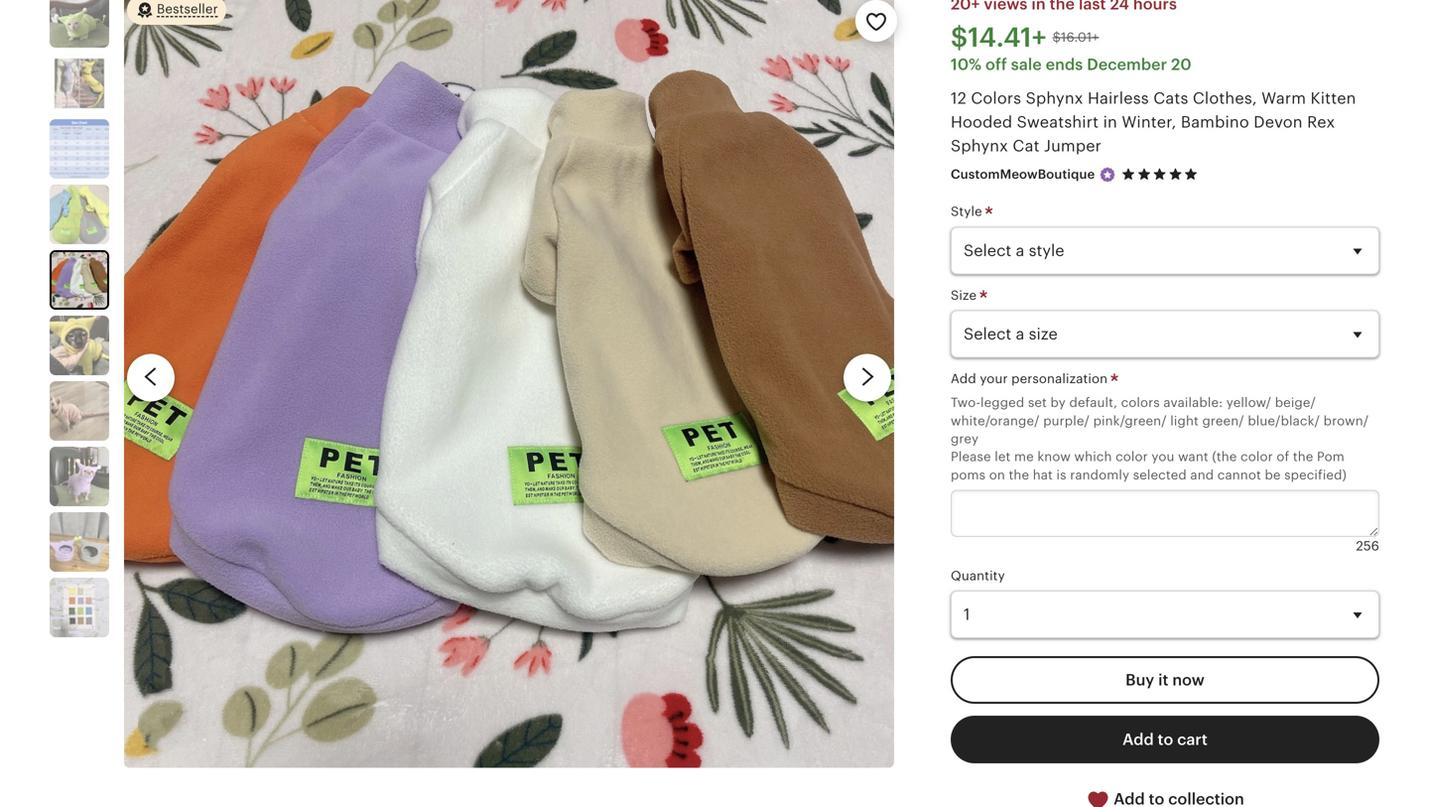Task type: locate. For each thing, give the bounding box(es) containing it.
0 vertical spatial the
[[1294, 450, 1314, 464]]

want
[[1179, 450, 1209, 464]]

sweatshirt
[[1017, 113, 1099, 131]]

Add your personalization text field
[[951, 490, 1380, 537]]

pink/green/
[[1094, 413, 1167, 428]]

in
[[1104, 113, 1118, 131]]

buy it now button
[[951, 657, 1380, 704]]

the
[[1294, 450, 1314, 464], [1009, 468, 1030, 482]]

10%
[[951, 56, 982, 74]]

cart
[[1178, 731, 1208, 749]]

0 horizontal spatial add
[[951, 371, 977, 386]]

hooded
[[951, 113, 1013, 131]]

yellow/
[[1227, 395, 1272, 410]]

beige/
[[1276, 395, 1317, 410]]

1 horizontal spatial color
[[1241, 450, 1274, 464]]

the down me
[[1009, 468, 1030, 482]]

custommeowboutique
[[951, 167, 1095, 182]]

by
[[1051, 395, 1066, 410]]

you
[[1152, 450, 1175, 464]]

style
[[951, 204, 986, 219]]

0 horizontal spatial 12 colors sphynx hairless cats clothes warm kitten hooded image 5 image
[[52, 252, 107, 308]]

specified)
[[1285, 468, 1347, 482]]

12 colors sphynx hairless cats clothes warm kitten hooded image 3 image
[[50, 119, 109, 179]]

add left to
[[1123, 731, 1154, 749]]

$14.41+
[[951, 22, 1047, 53]]

add
[[951, 371, 977, 386], [1123, 731, 1154, 749]]

bambino
[[1181, 113, 1250, 131]]

grey
[[951, 431, 979, 446]]

know
[[1038, 450, 1071, 464]]

me
[[1015, 450, 1034, 464]]

1 horizontal spatial sphynx
[[1026, 89, 1084, 107]]

sphynx
[[1026, 89, 1084, 107], [951, 137, 1009, 155]]

color left you
[[1116, 450, 1149, 464]]

of
[[1277, 450, 1290, 464]]

size
[[951, 288, 981, 303]]

1 horizontal spatial add
[[1123, 731, 1154, 749]]

pom
[[1318, 450, 1345, 464]]

12 colors sphynx hairless cats clothes warm kitten hooded image 5 image
[[124, 0, 895, 768], [52, 252, 107, 308]]

poms
[[951, 468, 986, 482]]

color
[[1116, 450, 1149, 464], [1241, 450, 1274, 464]]

12 colors sphynx hairless cats clothes, warm kitten hooded sweatshirt in winter,  bambino devon rex sphynx cat jumper
[[951, 89, 1357, 155]]

december
[[1088, 56, 1168, 74]]

(the
[[1213, 450, 1238, 464]]

personalization
[[1012, 371, 1108, 386]]

the right of
[[1294, 450, 1314, 464]]

buy it now
[[1126, 671, 1205, 689]]

12 colors sphynx hairless cats clothes warm kitten hooded image 2 image
[[50, 54, 109, 113]]

color up be
[[1241, 450, 1274, 464]]

sphynx down hooded
[[951, 137, 1009, 155]]

0 horizontal spatial sphynx
[[951, 137, 1009, 155]]

add inside button
[[1123, 731, 1154, 749]]

default,
[[1070, 395, 1118, 410]]

hat
[[1033, 468, 1053, 482]]

add to cart button
[[951, 716, 1380, 764]]

buy
[[1126, 671, 1155, 689]]

sale
[[1012, 56, 1042, 74]]

clothes,
[[1193, 89, 1258, 107]]

two-legged set by default, colors available: yellow/ beige/ white/orange/ purple/ pink/green/ light green/ blue/black/ brown/ grey please let me know which color you want (the color of the pom poms on the hat is randomly selected and cannot be specified)
[[951, 395, 1370, 482]]

add up "two-"
[[951, 371, 977, 386]]

12 colors sphynx hairless cats clothes warm kitten hooded image 9 image
[[50, 512, 109, 572]]

1 vertical spatial the
[[1009, 468, 1030, 482]]

2 color from the left
[[1241, 450, 1274, 464]]

1 horizontal spatial the
[[1294, 450, 1314, 464]]

1 vertical spatial sphynx
[[951, 137, 1009, 155]]

add to cart
[[1123, 731, 1208, 749]]

add your personalization
[[951, 371, 1112, 386]]

colors
[[971, 89, 1022, 107]]

rex
[[1308, 113, 1336, 131]]

1 vertical spatial add
[[1123, 731, 1154, 749]]

0 vertical spatial add
[[951, 371, 977, 386]]

colors
[[1122, 395, 1161, 410]]

0 horizontal spatial color
[[1116, 450, 1149, 464]]

devon
[[1254, 113, 1303, 131]]

256
[[1357, 538, 1380, 553]]

sphynx up sweatshirt
[[1026, 89, 1084, 107]]

0 vertical spatial sphynx
[[1026, 89, 1084, 107]]

12 colors sphynx hairless cats clothes warm kitten hooded image 8 image
[[50, 447, 109, 506]]



Task type: vqa. For each thing, say whether or not it's contained in the screenshot.
Star_Seller 'ICON'
yes



Task type: describe. For each thing, give the bounding box(es) containing it.
$14.41+ $16.01+
[[951, 22, 1100, 53]]

12 colors sphynx hairless cats clothes warm kitten hooded image 4 image
[[50, 185, 109, 244]]

cannot
[[1218, 468, 1262, 482]]

bestseller
[[157, 1, 218, 16]]

warm
[[1262, 89, 1307, 107]]

set
[[1029, 395, 1047, 410]]

$16.01+
[[1053, 30, 1100, 45]]

white/orange/
[[951, 413, 1040, 428]]

cat
[[1013, 137, 1040, 155]]

your
[[980, 371, 1008, 386]]

winter,
[[1122, 113, 1177, 131]]

ends
[[1046, 56, 1084, 74]]

which
[[1075, 450, 1113, 464]]

quantity
[[951, 568, 1006, 583]]

legged
[[981, 395, 1025, 410]]

and
[[1191, 468, 1215, 482]]

10% off sale ends december 20
[[951, 56, 1192, 74]]

12 colors sphynx hairless cats clothes warm kitten hooded image 1 image
[[50, 0, 109, 48]]

green/
[[1203, 413, 1245, 428]]

kitten
[[1311, 89, 1357, 107]]

12 colors sphynx hairless cats clothes warm kitten hooded image 10 image
[[50, 578, 109, 637]]

jumper
[[1045, 137, 1102, 155]]

1 color from the left
[[1116, 450, 1149, 464]]

randomly
[[1071, 468, 1130, 482]]

blue/black/
[[1248, 413, 1321, 428]]

star_seller image
[[1099, 166, 1117, 184]]

it
[[1159, 671, 1169, 689]]

0 horizontal spatial the
[[1009, 468, 1030, 482]]

on
[[990, 468, 1006, 482]]

hairless
[[1088, 89, 1150, 107]]

is
[[1057, 468, 1067, 482]]

cats
[[1154, 89, 1189, 107]]

1 horizontal spatial 12 colors sphynx hairless cats clothes warm kitten hooded image 5 image
[[124, 0, 895, 768]]

two-
[[951, 395, 981, 410]]

to
[[1158, 731, 1174, 749]]

please
[[951, 450, 992, 464]]

light
[[1171, 413, 1199, 428]]

off
[[986, 56, 1008, 74]]

brown/
[[1324, 413, 1370, 428]]

12 colors sphynx hairless cats clothes warm kitten hooded image 6 image
[[50, 316, 109, 375]]

be
[[1265, 468, 1281, 482]]

add for add your personalization
[[951, 371, 977, 386]]

12 colors sphynx hairless cats clothes warm kitten hooded image 7 image
[[50, 381, 109, 441]]

12
[[951, 89, 967, 107]]

custommeowboutique link
[[951, 167, 1095, 182]]

available:
[[1164, 395, 1224, 410]]

let
[[995, 450, 1011, 464]]

add for add to cart
[[1123, 731, 1154, 749]]

bestseller button
[[127, 0, 226, 26]]

now
[[1173, 671, 1205, 689]]

purple/
[[1044, 413, 1090, 428]]

20
[[1172, 56, 1192, 74]]

selected
[[1134, 468, 1187, 482]]



